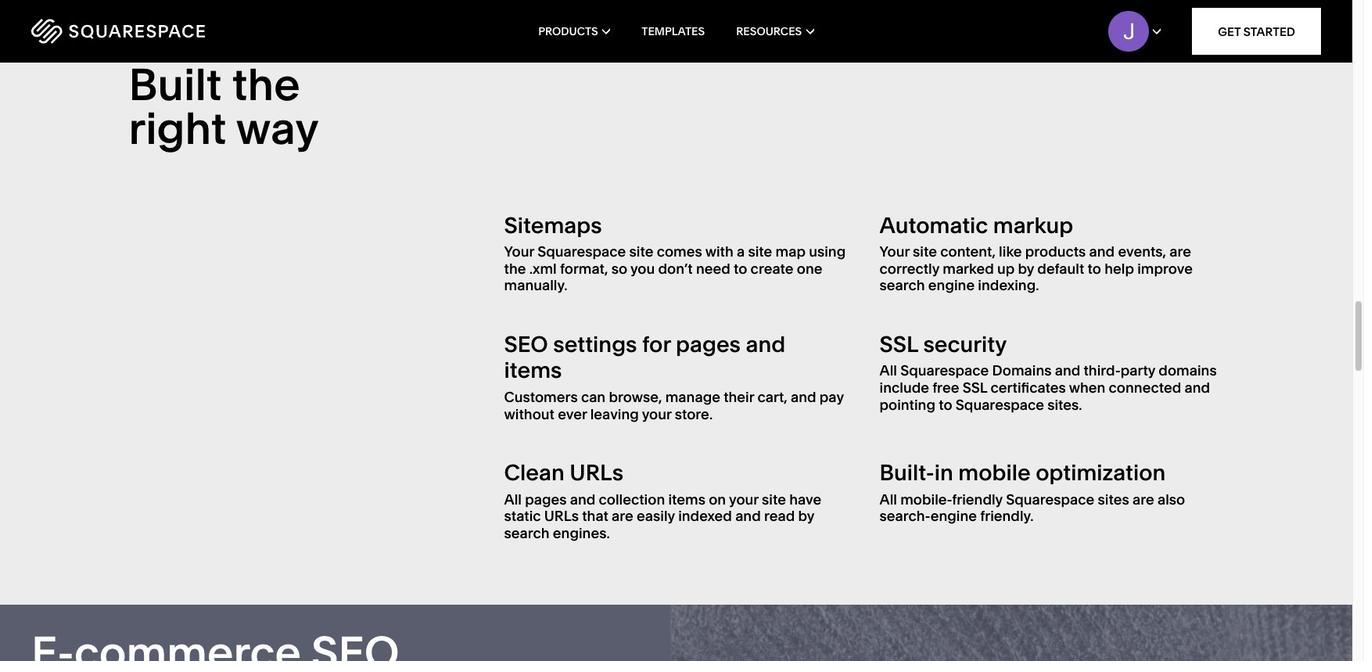 Task type: describe. For each thing, give the bounding box(es) containing it.
don't
[[658, 259, 693, 277]]

sitemaps your squarespace site comes with a site map using the .xml format, so you don't need to create one manually.
[[504, 212, 846, 294]]

by inside automatic markup your site content, like products and events, are correctly marked up by default to help improve search engine indexing.
[[1018, 259, 1034, 277]]

up
[[997, 259, 1015, 277]]

cart,
[[758, 388, 788, 406]]

marked
[[943, 259, 994, 277]]

so
[[611, 259, 627, 277]]

sites
[[1098, 490, 1129, 508]]

optimization
[[1036, 459, 1166, 486]]

correctly
[[880, 259, 940, 277]]

started
[[1244, 24, 1296, 39]]

markup
[[993, 212, 1074, 238]]

can
[[581, 388, 606, 406]]

like
[[999, 243, 1022, 261]]

get
[[1218, 24, 1241, 39]]

seo settings for pages and items customers can browse, manage their cart, and pay without ever leaving your store.
[[504, 331, 844, 423]]

get started
[[1218, 24, 1296, 39]]

your inside clean urls all pages and collection items on your site have static urls that are easily indexed and read by search engines.
[[729, 490, 759, 508]]

sitemaps
[[504, 212, 602, 238]]

store.
[[675, 405, 713, 423]]

and up cart,
[[746, 331, 786, 357]]

your inside sitemaps your squarespace site comes with a site map using the .xml format, so you don't need to create one manually.
[[504, 243, 534, 261]]

and left pay
[[791, 388, 816, 406]]

engine inside automatic markup your site content, like products and events, are correctly marked up by default to help improve search engine indexing.
[[928, 276, 975, 294]]

manage
[[666, 388, 720, 406]]

create
[[751, 259, 794, 277]]

sites.
[[1048, 396, 1082, 414]]

when
[[1069, 379, 1106, 397]]

browse,
[[609, 388, 662, 406]]

friendly.
[[980, 507, 1034, 525]]

friendly
[[952, 490, 1003, 508]]

your inside seo settings for pages and items customers can browse, manage their cart, and pay without ever leaving your store.
[[642, 405, 672, 423]]

have
[[790, 490, 822, 508]]

products
[[538, 24, 598, 38]]

all for ssl security
[[880, 362, 897, 380]]

clean
[[504, 459, 565, 486]]

easily
[[637, 507, 675, 525]]

squarespace logo image
[[31, 19, 205, 44]]

site inside automatic markup your site content, like products and events, are correctly marked up by default to help improve search engine indexing.
[[913, 243, 937, 261]]

engine inside built-in mobile optimization all mobile-friendly squarespace sites are also search-engine friendly.
[[931, 507, 977, 525]]

leaving
[[590, 405, 639, 423]]

collection
[[599, 490, 665, 508]]

0 vertical spatial ssl
[[880, 331, 918, 357]]

need
[[696, 259, 731, 277]]

default
[[1038, 259, 1085, 277]]

items inside seo settings for pages and items customers can browse, manage their cart, and pay without ever leaving your store.
[[504, 357, 562, 384]]

certificates
[[991, 379, 1066, 397]]

resources
[[736, 24, 802, 38]]

your inside automatic markup your site content, like products and events, are correctly marked up by default to help improve search engine indexing.
[[880, 243, 910, 261]]

in
[[935, 459, 953, 486]]

get started link
[[1192, 8, 1321, 55]]

right
[[129, 101, 227, 155]]

format,
[[560, 259, 608, 277]]

and up the sites.
[[1055, 362, 1081, 380]]

also
[[1158, 490, 1185, 508]]

their
[[724, 388, 754, 406]]

and up engines.
[[570, 490, 596, 508]]

security
[[923, 331, 1007, 357]]

read
[[764, 507, 795, 525]]

you
[[630, 259, 655, 277]]

customers
[[504, 388, 578, 406]]

built
[[129, 58, 222, 111]]

include
[[880, 379, 929, 397]]

comes
[[657, 243, 702, 261]]

resources button
[[736, 0, 814, 63]]



Task type: locate. For each thing, give the bounding box(es) containing it.
0 vertical spatial pages
[[676, 331, 741, 357]]

search left engines.
[[504, 524, 550, 542]]

1 vertical spatial your
[[729, 490, 759, 508]]

by inside clean urls all pages and collection items on your site have static urls that are easily indexed and read by search engines.
[[798, 507, 815, 525]]

are inside clean urls all pages and collection items on your site have static urls that are easily indexed and read by search engines.
[[612, 507, 634, 525]]

squarespace
[[538, 243, 626, 261], [901, 362, 989, 380], [956, 396, 1044, 414], [1006, 490, 1095, 508]]

are inside automatic markup your site content, like products and events, are correctly marked up by default to help improve search engine indexing.
[[1170, 243, 1191, 261]]

search left marked at the top
[[880, 276, 925, 294]]

your down automatic
[[880, 243, 910, 261]]

static
[[504, 507, 541, 525]]

help
[[1105, 259, 1134, 277]]

0 horizontal spatial pages
[[525, 490, 567, 508]]

are right events,
[[1170, 243, 1191, 261]]

1 horizontal spatial by
[[1018, 259, 1034, 277]]

connected
[[1109, 379, 1181, 397]]

0 vertical spatial the
[[232, 58, 300, 111]]

a
[[737, 243, 745, 261]]

the inside sitemaps your squarespace site comes with a site map using the .xml format, so you don't need to create one manually.
[[504, 259, 526, 277]]

0 horizontal spatial search
[[504, 524, 550, 542]]

using
[[809, 243, 846, 261]]

are
[[1170, 243, 1191, 261], [1133, 490, 1154, 508], [612, 507, 634, 525]]

1 your from the left
[[504, 243, 534, 261]]

your
[[504, 243, 534, 261], [880, 243, 910, 261]]

and
[[1089, 243, 1115, 261], [746, 331, 786, 357], [1055, 362, 1081, 380], [1185, 379, 1210, 397], [791, 388, 816, 406], [570, 490, 596, 508], [735, 507, 761, 525]]

to right with
[[734, 259, 747, 277]]

squarespace inside built-in mobile optimization all mobile-friendly squarespace sites are also search-engine friendly.
[[1006, 490, 1095, 508]]

0 vertical spatial items
[[504, 357, 562, 384]]

clean urls all pages and collection items on your site have static urls that are easily indexed and read by search engines.
[[504, 459, 822, 542]]

the inside built the right way
[[232, 58, 300, 111]]

0 vertical spatial your
[[642, 405, 672, 423]]

1 horizontal spatial pages
[[676, 331, 741, 357]]

site right a
[[748, 243, 772, 261]]

and left "read"
[[735, 507, 761, 525]]

squarespace down 'domains'
[[956, 396, 1044, 414]]

ever
[[558, 405, 587, 423]]

pages down the clean
[[525, 490, 567, 508]]

ssl right free at the right of the page
[[963, 379, 988, 397]]

all
[[880, 362, 897, 380], [504, 490, 522, 508], [880, 490, 897, 508]]

free
[[933, 379, 959, 397]]

events,
[[1118, 243, 1166, 261]]

1 vertical spatial the
[[504, 259, 526, 277]]

items
[[504, 357, 562, 384], [668, 490, 706, 508]]

0 horizontal spatial items
[[504, 357, 562, 384]]

items left on
[[668, 490, 706, 508]]

by right up
[[1018, 259, 1034, 277]]

0 vertical spatial by
[[1018, 259, 1034, 277]]

indexing.
[[978, 276, 1039, 294]]

and right the connected
[[1185, 379, 1210, 397]]

0 horizontal spatial the
[[232, 58, 300, 111]]

2 horizontal spatial to
[[1088, 259, 1101, 277]]

1 horizontal spatial the
[[504, 259, 526, 277]]

all down the clean
[[504, 490, 522, 508]]

settings
[[553, 331, 637, 357]]

2 horizontal spatial are
[[1170, 243, 1191, 261]]

0 vertical spatial search
[[880, 276, 925, 294]]

your
[[642, 405, 672, 423], [729, 490, 759, 508]]

ssl up include
[[880, 331, 918, 357]]

are for built-in mobile optimization
[[1133, 490, 1154, 508]]

1 vertical spatial items
[[668, 490, 706, 508]]

built-
[[880, 459, 935, 486]]

with
[[705, 243, 734, 261]]

squarespace inside sitemaps your squarespace site comes with a site map using the .xml format, so you don't need to create one manually.
[[538, 243, 626, 261]]

squarespace down sitemaps
[[538, 243, 626, 261]]

templates
[[642, 24, 705, 38]]

all for clean urls
[[504, 490, 522, 508]]

mobile
[[959, 459, 1031, 486]]

to for sitemaps
[[734, 259, 747, 277]]

all inside built-in mobile optimization all mobile-friendly squarespace sites are also search-engine friendly.
[[880, 490, 897, 508]]

pages
[[676, 331, 741, 357], [525, 490, 567, 508]]

.xml
[[529, 259, 557, 277]]

ssl
[[880, 331, 918, 357], [963, 379, 988, 397]]

1 vertical spatial ssl
[[963, 379, 988, 397]]

pay
[[820, 388, 844, 406]]

your right on
[[729, 490, 759, 508]]

pages right for
[[676, 331, 741, 357]]

engine down content,
[[928, 276, 975, 294]]

built-in mobile optimization all mobile-friendly squarespace sites are also search-engine friendly.
[[880, 459, 1185, 525]]

urls left 'that'
[[544, 507, 579, 525]]

1 vertical spatial by
[[798, 507, 815, 525]]

to right pointing
[[939, 396, 953, 414]]

all inside ssl security all squarespace domains and third-party domains include free ssl certificates when connected and pointing to squarespace sites.
[[880, 362, 897, 380]]

1 vertical spatial search
[[504, 524, 550, 542]]

site right "so"
[[629, 243, 654, 261]]

automatic markup your site content, like products and events, are correctly marked up by default to help improve search engine indexing.
[[880, 212, 1193, 294]]

to inside ssl security all squarespace domains and third-party domains include free ssl certificates when connected and pointing to squarespace sites.
[[939, 396, 953, 414]]

automatic
[[880, 212, 988, 238]]

without
[[504, 405, 555, 423]]

improve
[[1138, 259, 1193, 277]]

domains
[[992, 362, 1052, 380]]

1 horizontal spatial to
[[939, 396, 953, 414]]

1 horizontal spatial items
[[668, 490, 706, 508]]

indexed
[[678, 507, 732, 525]]

squarespace logo link
[[31, 19, 289, 44]]

by right "read"
[[798, 507, 815, 525]]

search
[[880, 276, 925, 294], [504, 524, 550, 542]]

products
[[1025, 243, 1086, 261]]

templates link
[[642, 0, 705, 63]]

0 horizontal spatial your
[[642, 405, 672, 423]]

built the right way
[[129, 58, 319, 155]]

0 horizontal spatial to
[[734, 259, 747, 277]]

on
[[709, 490, 726, 508]]

site
[[629, 243, 654, 261], [748, 243, 772, 261], [913, 243, 937, 261], [762, 490, 786, 508]]

0 horizontal spatial your
[[504, 243, 534, 261]]

1 vertical spatial engine
[[931, 507, 977, 525]]

pages inside seo settings for pages and items customers can browse, manage their cart, and pay without ever leaving your store.
[[676, 331, 741, 357]]

are left also
[[1133, 490, 1154, 508]]

are inside built-in mobile optimization all mobile-friendly squarespace sites are also search-engine friendly.
[[1133, 490, 1154, 508]]

content,
[[941, 243, 996, 261]]

site down automatic
[[913, 243, 937, 261]]

map
[[776, 243, 806, 261]]

to for ssl security
[[939, 396, 953, 414]]

0 horizontal spatial are
[[612, 507, 634, 525]]

1 horizontal spatial ssl
[[963, 379, 988, 397]]

and left events,
[[1089, 243, 1115, 261]]

1 horizontal spatial your
[[880, 243, 910, 261]]

2 your from the left
[[880, 243, 910, 261]]

site left have in the bottom of the page
[[762, 490, 786, 508]]

pointing
[[880, 396, 936, 414]]

your left the store.
[[642, 405, 672, 423]]

engines.
[[553, 524, 610, 542]]

1 vertical spatial urls
[[544, 507, 579, 525]]

1 vertical spatial pages
[[525, 490, 567, 508]]

domains
[[1159, 362, 1217, 380]]

mobile-
[[901, 490, 952, 508]]

one
[[797, 259, 823, 277]]

search inside automatic markup your site content, like products and events, are correctly marked up by default to help improve search engine indexing.
[[880, 276, 925, 294]]

pages inside clean urls all pages and collection items on your site have static urls that are easily indexed and read by search engines.
[[525, 490, 567, 508]]

engine down in
[[931, 507, 977, 525]]

products button
[[538, 0, 610, 63]]

site inside clean urls all pages and collection items on your site have static urls that are easily indexed and read by search engines.
[[762, 490, 786, 508]]

squarespace down security
[[901, 362, 989, 380]]

ssl security all squarespace domains and third-party domains include free ssl certificates when connected and pointing to squarespace sites.
[[880, 331, 1217, 414]]

are for automatic markup
[[1170, 243, 1191, 261]]

third-
[[1084, 362, 1121, 380]]

for
[[642, 331, 671, 357]]

to inside sitemaps your squarespace site comes with a site map using the .xml format, so you don't need to create one manually.
[[734, 259, 747, 277]]

way
[[236, 101, 319, 155]]

0 vertical spatial urls
[[570, 459, 624, 486]]

urls
[[570, 459, 624, 486], [544, 507, 579, 525]]

are right 'that'
[[612, 507, 634, 525]]

0 vertical spatial engine
[[928, 276, 975, 294]]

engine
[[928, 276, 975, 294], [931, 507, 977, 525]]

to inside automatic markup your site content, like products and events, are correctly marked up by default to help improve search engine indexing.
[[1088, 259, 1101, 277]]

all inside clean urls all pages and collection items on your site have static urls that are easily indexed and read by search engines.
[[504, 490, 522, 508]]

to left help
[[1088, 259, 1101, 277]]

all down built-
[[880, 490, 897, 508]]

pages for for
[[676, 331, 741, 357]]

1 horizontal spatial search
[[880, 276, 925, 294]]

that
[[582, 507, 609, 525]]

urls up 'that'
[[570, 459, 624, 486]]

party
[[1121, 362, 1156, 380]]

pages for all
[[525, 490, 567, 508]]

manually.
[[504, 276, 568, 294]]

1 horizontal spatial are
[[1133, 490, 1154, 508]]

squarespace down optimization
[[1006, 490, 1095, 508]]

all up pointing
[[880, 362, 897, 380]]

0 horizontal spatial by
[[798, 507, 815, 525]]

0 horizontal spatial ssl
[[880, 331, 918, 357]]

search-
[[880, 507, 931, 525]]

items inside clean urls all pages and collection items on your site have static urls that are easily indexed and read by search engines.
[[668, 490, 706, 508]]

and inside automatic markup your site content, like products and events, are correctly marked up by default to help improve search engine indexing.
[[1089, 243, 1115, 261]]

search inside clean urls all pages and collection items on your site have static urls that are easily indexed and read by search engines.
[[504, 524, 550, 542]]

1 horizontal spatial your
[[729, 490, 759, 508]]

seo
[[504, 331, 548, 357]]

items up customers
[[504, 357, 562, 384]]

your up manually.
[[504, 243, 534, 261]]



Task type: vqa. For each thing, say whether or not it's contained in the screenshot.
"search"
yes



